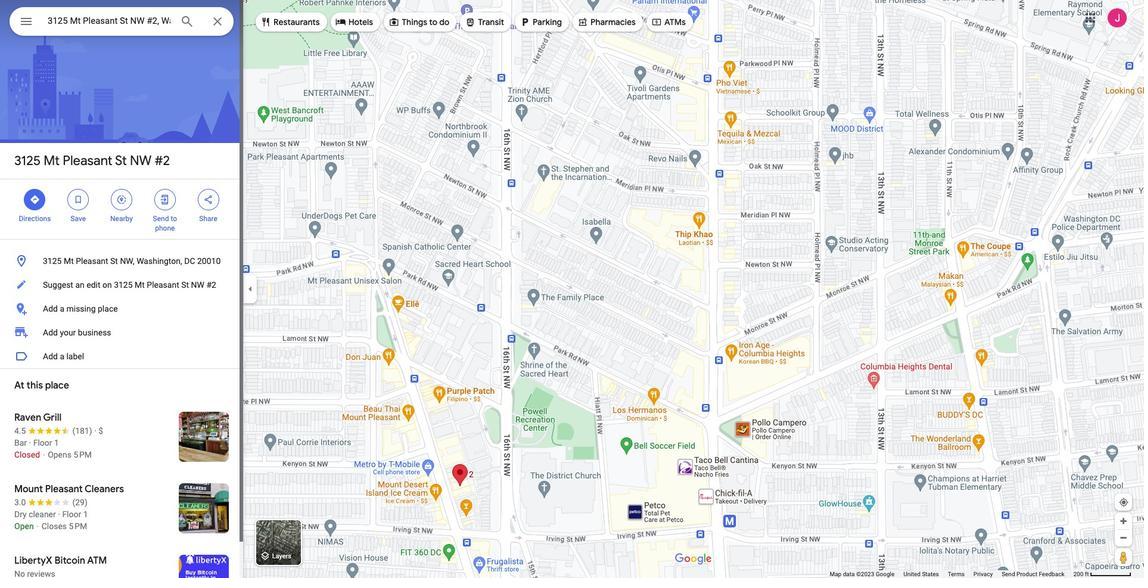 Task type: describe. For each thing, give the bounding box(es) containing it.
closes
[[42, 522, 67, 531]]

add for add your business
[[43, 328, 58, 337]]

united
[[904, 571, 921, 578]]

3125 mt pleasant st nw #2 main content
[[0, 0, 243, 578]]


[[203, 193, 214, 206]]

pleasant inside button
[[76, 256, 108, 266]]

3125 mt pleasant st nw #2
[[14, 153, 170, 169]]

bitcoin
[[55, 555, 85, 567]]


[[335, 15, 346, 29]]

 things to do
[[389, 15, 450, 29]]

parking
[[533, 17, 562, 27]]

a for missing
[[60, 304, 64, 314]]

suggest
[[43, 280, 73, 290]]

save
[[71, 215, 86, 223]]


[[652, 15, 662, 29]]

⋅ inside bar · floor 1 closed ⋅ opens 5 pm
[[42, 450, 46, 460]]

bar
[[14, 438, 27, 448]]

closed
[[14, 450, 40, 460]]

4.5 stars 181 reviews image
[[14, 425, 92, 437]]

transit
[[478, 17, 504, 27]]

an
[[75, 280, 85, 290]]

on
[[103, 280, 112, 290]]

united states
[[904, 571, 939, 578]]

footer inside the google maps element
[[830, 570, 1074, 578]]


[[116, 193, 127, 206]]

200 ft button
[[1074, 571, 1132, 578]]

this
[[27, 380, 43, 392]]

bar · floor 1 closed ⋅ opens 5 pm
[[14, 438, 92, 460]]

share
[[199, 215, 218, 223]]

price: inexpensive image
[[99, 426, 103, 436]]

 transit
[[465, 15, 504, 29]]

terms button
[[948, 570, 965, 578]]

libertyx
[[14, 555, 52, 567]]

none field inside 3125 mt pleasant st nw #2, washington, dc 20010 field
[[48, 14, 170, 28]]

3125 inside suggest an edit on 3125 mt pleasant st nw #2 button
[[114, 280, 133, 290]]

product
[[1017, 571, 1038, 578]]

to inside send to phone
[[171, 215, 177, 223]]


[[29, 193, 40, 206]]

3125 for 3125 mt pleasant st nw #2
[[14, 153, 41, 169]]


[[73, 193, 84, 206]]

mt for 3125 mt pleasant st nw, washington, dc 20010
[[64, 256, 74, 266]]

pleasant up 
[[63, 153, 112, 169]]

 search field
[[10, 7, 234, 38]]

add for add a label
[[43, 352, 58, 361]]

actions for 3125 mt pleasant st nw #2 region
[[0, 179, 243, 239]]

mount
[[14, 483, 43, 495]]

phone
[[155, 224, 175, 232]]

label
[[66, 352, 84, 361]]

0 vertical spatial nw
[[130, 153, 152, 169]]

200 ft
[[1074, 571, 1089, 578]]

 pharmacies
[[578, 15, 636, 29]]

your
[[60, 328, 76, 337]]

add a label button
[[0, 345, 243, 368]]

restaurants
[[274, 17, 320, 27]]

place inside button
[[98, 304, 118, 314]]

grill
[[43, 412, 62, 424]]

google maps element
[[0, 0, 1145, 578]]

edit
[[87, 280, 100, 290]]

add your business
[[43, 328, 111, 337]]

3125 mt pleasant st nw, washington, dc 20010
[[43, 256, 221, 266]]

3125 Mt Pleasant St NW #2, Washington, DC 20010 field
[[10, 7, 234, 36]]

terms
[[948, 571, 965, 578]]

3125 for 3125 mt pleasant st nw, washington, dc 20010
[[43, 256, 62, 266]]

directions
[[19, 215, 51, 223]]

add for add a missing place
[[43, 304, 58, 314]]

map data ©2023 google
[[830, 571, 895, 578]]

 atms
[[652, 15, 686, 29]]

cleaner
[[29, 510, 56, 519]]

united states button
[[904, 570, 939, 578]]

zoom out image
[[1120, 534, 1128, 542]]

add a label
[[43, 352, 84, 361]]

suggest an edit on 3125 mt pleasant st nw #2 button
[[0, 273, 243, 297]]

mt for 3125 mt pleasant st nw #2
[[44, 153, 60, 169]]

add your business link
[[0, 321, 243, 345]]

nearby
[[110, 215, 133, 223]]

send to phone
[[153, 215, 177, 232]]

nw,
[[120, 256, 135, 266]]

floor inside bar · floor 1 closed ⋅ opens 5 pm
[[33, 438, 52, 448]]


[[465, 15, 476, 29]]

google account: james peterson  
(james.peterson1902@gmail.com) image
[[1108, 8, 1127, 27]]

st for nw
[[115, 153, 127, 169]]

 restaurants
[[261, 15, 320, 29]]

layers
[[272, 553, 291, 561]]

©2023
[[857, 571, 875, 578]]

 parking
[[520, 15, 562, 29]]

st inside button
[[181, 280, 189, 290]]



Task type: vqa. For each thing, say whether or not it's contained in the screenshot.
to
yes



Task type: locate. For each thing, give the bounding box(es) containing it.
2 a from the top
[[60, 352, 64, 361]]

1 vertical spatial 5 pm
[[69, 522, 87, 531]]

0 horizontal spatial floor
[[33, 438, 52, 448]]


[[19, 13, 33, 30]]

a
[[60, 304, 64, 314], [60, 352, 64, 361]]

3 add from the top
[[43, 352, 58, 361]]

2 vertical spatial 3125
[[114, 280, 133, 290]]

3125 mt pleasant st nw, washington, dc 20010 button
[[0, 249, 243, 273]]

0 vertical spatial place
[[98, 304, 118, 314]]

place right this
[[45, 380, 69, 392]]

do
[[439, 17, 450, 27]]

send up phone
[[153, 215, 169, 223]]

show your location image
[[1119, 497, 1130, 508]]

send for send to phone
[[153, 215, 169, 223]]

st for nw,
[[110, 256, 118, 266]]

collapse side panel image
[[244, 283, 257, 296]]

0 vertical spatial add
[[43, 304, 58, 314]]


[[261, 15, 271, 29]]

3125 up ''
[[14, 153, 41, 169]]

2 horizontal spatial ·
[[94, 426, 96, 436]]

cleaners
[[85, 483, 124, 495]]

$
[[99, 426, 103, 436]]

2 vertical spatial add
[[43, 352, 58, 361]]


[[520, 15, 531, 29]]

privacy button
[[974, 570, 993, 578]]

5 pm inside bar · floor 1 closed ⋅ opens 5 pm
[[74, 450, 92, 460]]

2 vertical spatial ·
[[58, 510, 60, 519]]

3.0
[[14, 498, 26, 507]]

open
[[14, 522, 34, 531]]

1 vertical spatial floor
[[62, 510, 81, 519]]

None field
[[48, 14, 170, 28]]

1 vertical spatial #2
[[206, 280, 216, 290]]

5 pm right closes
[[69, 522, 87, 531]]

raven grill
[[14, 412, 62, 424]]

3125 inside 3125 mt pleasant st nw, washington, dc 20010 button
[[43, 256, 62, 266]]

0 horizontal spatial 1
[[54, 438, 59, 448]]

0 horizontal spatial ·
[[29, 438, 31, 448]]

missing
[[66, 304, 96, 314]]

0 vertical spatial ·
[[94, 426, 96, 436]]

3125
[[14, 153, 41, 169], [43, 256, 62, 266], [114, 280, 133, 290]]

1 up opens
[[54, 438, 59, 448]]

· up closes
[[58, 510, 60, 519]]

libertyx bitcoin atm
[[14, 555, 107, 567]]

data
[[843, 571, 855, 578]]

1 vertical spatial a
[[60, 352, 64, 361]]

· inside bar · floor 1 closed ⋅ opens 5 pm
[[29, 438, 31, 448]]

200
[[1074, 571, 1084, 578]]

st up 
[[115, 153, 127, 169]]

st inside button
[[110, 256, 118, 266]]

1 horizontal spatial floor
[[62, 510, 81, 519]]

⋅ inside dry cleaner · floor 1 open ⋅ closes 5 pm
[[36, 522, 40, 531]]

1 horizontal spatial place
[[98, 304, 118, 314]]

3125 up suggest
[[43, 256, 62, 266]]

1 horizontal spatial send
[[1002, 571, 1016, 578]]

dc
[[184, 256, 195, 266]]

add down suggest
[[43, 304, 58, 314]]


[[578, 15, 588, 29]]

at
[[14, 380, 24, 392]]

0 vertical spatial send
[[153, 215, 169, 223]]

0 vertical spatial st
[[115, 153, 127, 169]]

pleasant inside button
[[147, 280, 179, 290]]

show street view coverage image
[[1115, 548, 1133, 566]]

· right bar on the bottom left of page
[[29, 438, 31, 448]]

0 horizontal spatial ⋅
[[36, 522, 40, 531]]

place down on
[[98, 304, 118, 314]]

send product feedback button
[[1002, 570, 1065, 578]]

5 pm inside dry cleaner · floor 1 open ⋅ closes 5 pm
[[69, 522, 87, 531]]

3.0 stars 29 reviews image
[[14, 497, 88, 508]]

google
[[876, 571, 895, 578]]

a left the missing
[[60, 304, 64, 314]]


[[389, 15, 399, 29]]

suggest an edit on 3125 mt pleasant st nw #2
[[43, 280, 216, 290]]

at this place
[[14, 380, 69, 392]]

0 vertical spatial mt
[[44, 153, 60, 169]]

floor down (29)
[[62, 510, 81, 519]]

floor inside dry cleaner · floor 1 open ⋅ closes 5 pm
[[62, 510, 81, 519]]

to up phone
[[171, 215, 177, 223]]

1 vertical spatial ·
[[29, 438, 31, 448]]

send
[[153, 215, 169, 223], [1002, 571, 1016, 578]]

dry cleaner · floor 1 open ⋅ closes 5 pm
[[14, 510, 88, 531]]

floor down 4.5 stars 181 reviews image
[[33, 438, 52, 448]]

map
[[830, 571, 842, 578]]

hotels
[[349, 17, 373, 27]]

opens
[[48, 450, 72, 460]]

send inside send to phone
[[153, 215, 169, 223]]

0 horizontal spatial 3125
[[14, 153, 41, 169]]

1 vertical spatial ⋅
[[36, 522, 40, 531]]

#2 down 20010
[[206, 280, 216, 290]]

1 horizontal spatial ⋅
[[42, 450, 46, 460]]

mt
[[44, 153, 60, 169], [64, 256, 74, 266], [135, 280, 145, 290]]

1
[[54, 438, 59, 448], [83, 510, 88, 519]]

0 vertical spatial floor
[[33, 438, 52, 448]]

0 vertical spatial 1
[[54, 438, 59, 448]]

1 vertical spatial 3125
[[43, 256, 62, 266]]

2 vertical spatial st
[[181, 280, 189, 290]]

#2 inside button
[[206, 280, 216, 290]]

to inside  things to do
[[429, 17, 438, 27]]

ft
[[1085, 571, 1089, 578]]

 hotels
[[335, 15, 373, 29]]

st left nw,
[[110, 256, 118, 266]]

1 vertical spatial mt
[[64, 256, 74, 266]]

1 horizontal spatial 1
[[83, 510, 88, 519]]

footer containing map data ©2023 google
[[830, 570, 1074, 578]]

add left label
[[43, 352, 58, 361]]

pharmacies
[[591, 17, 636, 27]]

nw up actions for 3125 mt pleasant st nw #2 region
[[130, 153, 152, 169]]

2 vertical spatial mt
[[135, 280, 145, 290]]

send product feedback
[[1002, 571, 1065, 578]]

1 inside bar · floor 1 closed ⋅ opens 5 pm
[[54, 438, 59, 448]]

atms
[[665, 17, 686, 27]]

1 horizontal spatial ·
[[58, 510, 60, 519]]

0 vertical spatial ⋅
[[42, 450, 46, 460]]

to left do
[[429, 17, 438, 27]]

send inside 'button'
[[1002, 571, 1016, 578]]

pleasant up edit
[[76, 256, 108, 266]]

libertyx bitcoin atm link
[[0, 545, 243, 578]]

1 vertical spatial 1
[[83, 510, 88, 519]]

mt inside button
[[135, 280, 145, 290]]

20010
[[197, 256, 221, 266]]

feedback
[[1039, 571, 1065, 578]]

·
[[94, 426, 96, 436], [29, 438, 31, 448], [58, 510, 60, 519]]

1 vertical spatial place
[[45, 380, 69, 392]]

privacy
[[974, 571, 993, 578]]

1 horizontal spatial 3125
[[43, 256, 62, 266]]

0 vertical spatial 5 pm
[[74, 450, 92, 460]]

1 down (29)
[[83, 510, 88, 519]]

1 horizontal spatial mt
[[64, 256, 74, 266]]

0 vertical spatial to
[[429, 17, 438, 27]]

5 pm right opens
[[74, 450, 92, 460]]

mt inside button
[[64, 256, 74, 266]]

0 horizontal spatial place
[[45, 380, 69, 392]]

⋅ left opens
[[42, 450, 46, 460]]

0 vertical spatial a
[[60, 304, 64, 314]]

0 horizontal spatial #2
[[155, 153, 170, 169]]

 button
[[10, 7, 43, 38]]

st down dc
[[181, 280, 189, 290]]

· $
[[94, 426, 103, 436]]

#2 up the 
[[155, 153, 170, 169]]

0 horizontal spatial nw
[[130, 153, 152, 169]]

states
[[922, 571, 939, 578]]

things
[[402, 17, 427, 27]]

· inside dry cleaner · floor 1 open ⋅ closes 5 pm
[[58, 510, 60, 519]]

add a missing place button
[[0, 297, 243, 321]]

2 add from the top
[[43, 328, 58, 337]]

3125 right on
[[114, 280, 133, 290]]

pleasant up '3.0 stars 29 reviews' image at the left bottom
[[45, 483, 83, 495]]

st
[[115, 153, 127, 169], [110, 256, 118, 266], [181, 280, 189, 290]]

1 horizontal spatial nw
[[191, 280, 204, 290]]

a left label
[[60, 352, 64, 361]]

1 a from the top
[[60, 304, 64, 314]]

1 horizontal spatial to
[[429, 17, 438, 27]]

(181)
[[72, 426, 92, 436]]

business
[[78, 328, 111, 337]]

add
[[43, 304, 58, 314], [43, 328, 58, 337], [43, 352, 58, 361]]

(29)
[[72, 498, 88, 507]]

0 horizontal spatial mt
[[44, 153, 60, 169]]

· left price: inexpensive image
[[94, 426, 96, 436]]

atm
[[87, 555, 107, 567]]

1 vertical spatial to
[[171, 215, 177, 223]]

0 horizontal spatial to
[[171, 215, 177, 223]]

⋅ down cleaner
[[36, 522, 40, 531]]

4.5
[[14, 426, 26, 436]]

1 vertical spatial send
[[1002, 571, 1016, 578]]

⋅
[[42, 450, 46, 460], [36, 522, 40, 531]]

5 pm
[[74, 450, 92, 460], [69, 522, 87, 531]]

2 horizontal spatial mt
[[135, 280, 145, 290]]

floor
[[33, 438, 52, 448], [62, 510, 81, 519]]

dry
[[14, 510, 27, 519]]

2 horizontal spatial 3125
[[114, 280, 133, 290]]

1 horizontal spatial #2
[[206, 280, 216, 290]]

send left the 'product'
[[1002, 571, 1016, 578]]

nw down dc
[[191, 280, 204, 290]]

1 vertical spatial add
[[43, 328, 58, 337]]

a for label
[[60, 352, 64, 361]]

footer
[[830, 570, 1074, 578]]

1 inside dry cleaner · floor 1 open ⋅ closes 5 pm
[[83, 510, 88, 519]]

0 horizontal spatial send
[[153, 215, 169, 223]]

1 add from the top
[[43, 304, 58, 314]]

0 vertical spatial 3125
[[14, 153, 41, 169]]

add a missing place
[[43, 304, 118, 314]]

washington,
[[137, 256, 182, 266]]

add left your
[[43, 328, 58, 337]]

raven
[[14, 412, 41, 424]]

zoom in image
[[1120, 517, 1128, 526]]

to
[[429, 17, 438, 27], [171, 215, 177, 223]]

1 vertical spatial st
[[110, 256, 118, 266]]

mount pleasant cleaners
[[14, 483, 124, 495]]

0 vertical spatial #2
[[155, 153, 170, 169]]

send for send product feedback
[[1002, 571, 1016, 578]]

pleasant down washington,
[[147, 280, 179, 290]]

1 vertical spatial nw
[[191, 280, 204, 290]]

place
[[98, 304, 118, 314], [45, 380, 69, 392]]

nw inside suggest an edit on 3125 mt pleasant st nw #2 button
[[191, 280, 204, 290]]



